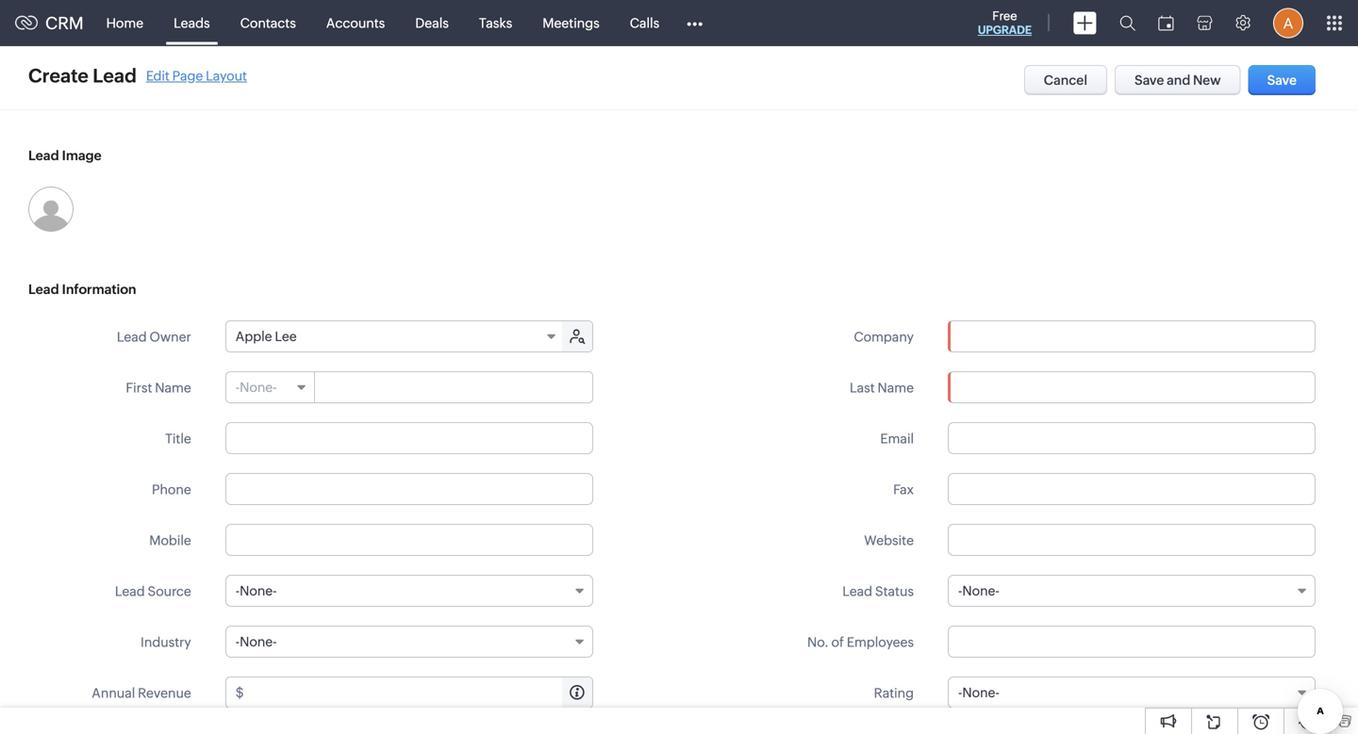 Task type: locate. For each thing, give the bounding box(es) containing it.
- for lead source
[[236, 584, 240, 599]]

None text field
[[225, 423, 593, 455], [948, 525, 1316, 557], [225, 423, 593, 455], [948, 525, 1316, 557]]

name
[[155, 381, 191, 396], [878, 381, 914, 396]]

-none- right source
[[236, 584, 277, 599]]

phone
[[152, 483, 191, 498]]

lead for lead image
[[28, 148, 59, 163]]

2 save from the left
[[1267, 73, 1297, 88]]

-
[[236, 380, 240, 395], [236, 584, 240, 599], [958, 584, 963, 599], [236, 635, 240, 650], [958, 686, 963, 701]]

status
[[875, 584, 914, 599]]

lead for lead source
[[115, 584, 145, 599]]

lead left information
[[28, 282, 59, 297]]

annual revenue
[[92, 686, 191, 701]]

fax
[[893, 483, 914, 498]]

source
[[148, 584, 191, 599]]

none- up $
[[240, 635, 277, 650]]

1 horizontal spatial name
[[878, 381, 914, 396]]

1 save from the left
[[1135, 73, 1164, 88]]

lead for lead owner
[[117, 330, 147, 345]]

lead status
[[843, 584, 914, 599]]

upgrade
[[978, 24, 1032, 36]]

first name
[[126, 381, 191, 396]]

save inside save and new button
[[1135, 73, 1164, 88]]

save for save and new
[[1135, 73, 1164, 88]]

tasks
[[479, 16, 513, 31]]

0 horizontal spatial name
[[155, 381, 191, 396]]

employees
[[847, 635, 914, 650]]

save down profile image at the top
[[1267, 73, 1297, 88]]

none- right rating
[[963, 686, 1000, 701]]

lead left source
[[115, 584, 145, 599]]

1 horizontal spatial save
[[1267, 73, 1297, 88]]

leads link
[[159, 0, 225, 46]]

save
[[1135, 73, 1164, 88], [1267, 73, 1297, 88]]

create
[[28, 65, 89, 87]]

0 horizontal spatial save
[[1135, 73, 1164, 88]]

calls
[[630, 16, 660, 31]]

save for save
[[1267, 73, 1297, 88]]

lead for lead status
[[843, 584, 873, 599]]

name for first name
[[155, 381, 191, 396]]

- right rating
[[958, 686, 963, 701]]

revenue
[[138, 686, 191, 701]]

save and new button
[[1115, 65, 1241, 95]]

title
[[165, 432, 191, 447]]

apple lee
[[236, 329, 297, 344]]

email
[[881, 432, 914, 447]]

- up $
[[236, 635, 240, 650]]

-none- right rating
[[958, 686, 1000, 701]]

image
[[62, 148, 102, 163]]

save inside save button
[[1267, 73, 1297, 88]]

save button
[[1249, 65, 1316, 95]]

apple
[[236, 329, 272, 344]]

None text field
[[949, 322, 1315, 352], [948, 372, 1316, 404], [316, 373, 592, 403], [948, 423, 1316, 455], [225, 474, 593, 506], [948, 474, 1316, 506], [225, 525, 593, 557], [948, 626, 1316, 658], [247, 678, 592, 708], [949, 322, 1315, 352], [948, 372, 1316, 404], [316, 373, 592, 403], [948, 423, 1316, 455], [225, 474, 593, 506], [948, 474, 1316, 506], [225, 525, 593, 557], [948, 626, 1316, 658], [247, 678, 592, 708]]

none- right status
[[963, 584, 1000, 599]]

lead for lead information
[[28, 282, 59, 297]]

-none- up $
[[236, 635, 277, 650]]

-None- field
[[226, 373, 315, 403], [225, 575, 593, 608], [948, 575, 1316, 608], [225, 626, 593, 658], [948, 677, 1316, 709]]

- right source
[[236, 584, 240, 599]]

name right first in the left bottom of the page
[[155, 381, 191, 396]]

lead owner
[[117, 330, 191, 345]]

none-
[[240, 380, 277, 395], [240, 584, 277, 599], [963, 584, 1000, 599], [240, 635, 277, 650], [963, 686, 1000, 701]]

edit page layout link
[[146, 68, 247, 83]]

lead
[[93, 65, 137, 87], [28, 148, 59, 163], [28, 282, 59, 297], [117, 330, 147, 345], [115, 584, 145, 599], [843, 584, 873, 599]]

-none- for lead status
[[958, 584, 1000, 599]]

edit
[[146, 68, 170, 83]]

lead left the owner
[[117, 330, 147, 345]]

none- right source
[[240, 584, 277, 599]]

rating
[[874, 686, 914, 701]]

lead left status
[[843, 584, 873, 599]]

lead left edit
[[93, 65, 137, 87]]

lead source
[[115, 584, 191, 599]]

-none- field for rating
[[948, 677, 1316, 709]]

first
[[126, 381, 152, 396]]

free
[[993, 9, 1017, 23]]

None field
[[949, 322, 1315, 352]]

1 name from the left
[[155, 381, 191, 396]]

-none-
[[236, 380, 277, 395], [236, 584, 277, 599], [958, 584, 1000, 599], [236, 635, 277, 650], [958, 686, 1000, 701]]

2 name from the left
[[878, 381, 914, 396]]

accounts link
[[311, 0, 400, 46]]

-none- for lead source
[[236, 584, 277, 599]]

search element
[[1108, 0, 1147, 46]]

tasks link
[[464, 0, 528, 46]]

-none- right status
[[958, 584, 1000, 599]]

save left and
[[1135, 73, 1164, 88]]

-none- down the apple
[[236, 380, 277, 395]]

home link
[[91, 0, 159, 46]]

create menu element
[[1062, 0, 1108, 46]]

-none- for rating
[[958, 686, 1000, 701]]

crm link
[[15, 13, 84, 33]]

profile image
[[1274, 8, 1304, 38]]

industry
[[141, 635, 191, 650]]

name right last
[[878, 381, 914, 396]]

image image
[[28, 187, 74, 232]]

lead left image at the top left of the page
[[28, 148, 59, 163]]

- right status
[[958, 584, 963, 599]]

crm
[[45, 13, 84, 33]]

meetings
[[543, 16, 600, 31]]



Task type: vqa. For each thing, say whether or not it's contained in the screenshot.
Tasks 'LINK'
yes



Task type: describe. For each thing, give the bounding box(es) containing it.
Other Modules field
[[675, 8, 715, 38]]

Apple Lee field
[[226, 322, 564, 352]]

information
[[62, 282, 136, 297]]

-none- field for lead status
[[948, 575, 1316, 608]]

accounts
[[326, 16, 385, 31]]

- for industry
[[236, 635, 240, 650]]

new
[[1193, 73, 1221, 88]]

last name
[[850, 381, 914, 396]]

none- for lead source
[[240, 584, 277, 599]]

leads
[[174, 16, 210, 31]]

and
[[1167, 73, 1191, 88]]

owner
[[150, 330, 191, 345]]

deals link
[[400, 0, 464, 46]]

$
[[236, 686, 244, 701]]

company
[[854, 330, 914, 345]]

none- down the apple
[[240, 380, 277, 395]]

mobile
[[149, 533, 191, 549]]

-none- for industry
[[236, 635, 277, 650]]

name for last name
[[878, 381, 914, 396]]

page
[[172, 68, 203, 83]]

calls link
[[615, 0, 675, 46]]

calendar image
[[1158, 16, 1174, 31]]

none- for lead status
[[963, 584, 1000, 599]]

annual
[[92, 686, 135, 701]]

none- for industry
[[240, 635, 277, 650]]

- for rating
[[958, 686, 963, 701]]

-none- field for industry
[[225, 626, 593, 658]]

-none- field for lead source
[[225, 575, 593, 608]]

profile element
[[1262, 0, 1315, 46]]

create lead edit page layout
[[28, 65, 247, 87]]

cancel
[[1044, 73, 1088, 88]]

website
[[864, 533, 914, 549]]

meetings link
[[528, 0, 615, 46]]

create menu image
[[1074, 12, 1097, 34]]

deals
[[415, 16, 449, 31]]

save and new
[[1135, 73, 1221, 88]]

lead information
[[28, 282, 136, 297]]

contacts link
[[225, 0, 311, 46]]

cancel button
[[1024, 65, 1108, 95]]

of
[[832, 635, 844, 650]]

free upgrade
[[978, 9, 1032, 36]]

search image
[[1120, 15, 1136, 31]]

- for lead status
[[958, 584, 963, 599]]

none- for rating
[[963, 686, 1000, 701]]

contacts
[[240, 16, 296, 31]]

lead image
[[28, 148, 102, 163]]

no. of employees
[[807, 635, 914, 650]]

last
[[850, 381, 875, 396]]

home
[[106, 16, 144, 31]]

lee
[[275, 329, 297, 344]]

no.
[[807, 635, 829, 650]]

- down the apple
[[236, 380, 240, 395]]

layout
[[206, 68, 247, 83]]



